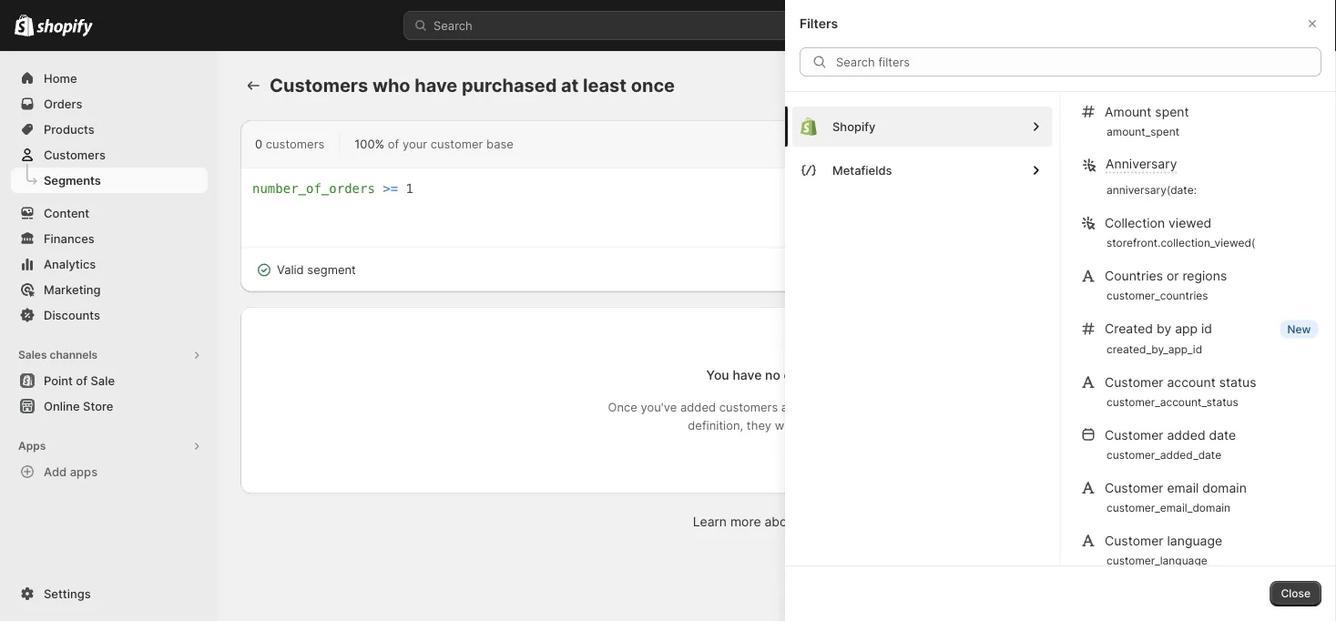 Task type: vqa. For each thing, say whether or not it's contained in the screenshot.


Task type: describe. For each thing, give the bounding box(es) containing it.
customers for once you've added customers and they meet this segment's definition, they will appear here.
[[719, 400, 778, 415]]

base
[[486, 137, 514, 151]]

0 horizontal spatial have
[[415, 74, 457, 97]]

sales channels button
[[11, 342, 208, 368]]

0 horizontal spatial they
[[747, 419, 771, 433]]

metafields
[[832, 163, 892, 177]]

customers link
[[11, 142, 208, 168]]

no
[[765, 367, 780, 383]]

anniversary
[[1105, 156, 1177, 172]]

close
[[1281, 587, 1311, 600]]

search
[[434, 18, 472, 32]]

this
[[865, 400, 886, 415]]

add apps button
[[11, 459, 208, 485]]

created_by_app_id
[[1106, 342, 1202, 356]]

least
[[583, 74, 627, 97]]

collection
[[1104, 215, 1165, 231]]

regions
[[1182, 268, 1227, 284]]

shopify button
[[792, 107, 1052, 147]]

domain
[[1202, 480, 1246, 495]]

100%
[[355, 137, 385, 151]]

learn
[[693, 514, 727, 529]]

language
[[1167, 533, 1222, 548]]

search button
[[404, 11, 932, 40]]

amount
[[1104, 104, 1151, 119]]

appear
[[796, 419, 835, 433]]

valid segment
[[277, 263, 356, 277]]

meet
[[834, 400, 862, 415]]

email
[[1167, 480, 1198, 495]]

segment for use segment
[[1258, 79, 1303, 92]]

segment for valid segment
[[307, 263, 356, 277]]

segments link
[[11, 168, 208, 193]]

more
[[730, 514, 761, 529]]

add apps
[[44, 465, 98, 479]]

discounts
[[44, 308, 100, 322]]

new
[[1287, 322, 1311, 336]]

valid
[[277, 263, 304, 277]]

sales
[[18, 348, 47, 362]]

100% of your customer base
[[355, 137, 514, 151]]

customers for you have no customers
[[784, 367, 848, 383]]

segment's
[[889, 400, 947, 415]]

you have no customers
[[706, 367, 848, 383]]

customer account status
[[1104, 374, 1256, 390]]

shopify
[[832, 119, 876, 133]]

definition,
[[688, 419, 743, 433]]

valid segment alert
[[240, 248, 371, 292]]

apps
[[70, 465, 98, 479]]

filters
[[800, 16, 838, 31]]

customer_language
[[1106, 554, 1207, 567]]

app
[[1175, 321, 1197, 337]]

customer for customer account status
[[1104, 374, 1163, 390]]

apps button
[[11, 434, 208, 459]]

date
[[1209, 427, 1236, 443]]

you've
[[641, 400, 677, 415]]

amount_spent
[[1106, 125, 1179, 138]]

customer_added_date
[[1106, 448, 1221, 461]]

customer added date
[[1104, 427, 1236, 443]]

spent
[[1155, 104, 1189, 119]]

purchased
[[462, 74, 557, 97]]

customers for customers
[[44, 148, 106, 162]]

viewed
[[1168, 215, 1211, 231]]

customer_account_status
[[1106, 395, 1238, 409]]

discounts link
[[11, 302, 208, 328]]

segments
[[44, 173, 101, 187]]

status
[[1219, 374, 1256, 390]]

duplicate
[[1044, 79, 1094, 92]]

at
[[561, 74, 579, 97]]



Task type: locate. For each thing, give the bounding box(es) containing it.
0
[[255, 137, 262, 151]]

0 vertical spatial customers
[[270, 74, 368, 97]]

0 horizontal spatial customers
[[44, 148, 106, 162]]

customers
[[270, 74, 368, 97], [44, 148, 106, 162]]

1 vertical spatial they
[[747, 419, 771, 433]]

1 horizontal spatial customers
[[270, 74, 368, 97]]

and
[[781, 400, 802, 415]]

1 horizontal spatial they
[[806, 400, 830, 415]]

home link
[[11, 66, 208, 91]]

use segment
[[1234, 79, 1303, 92]]

customer for customer email domain
[[1104, 480, 1163, 495]]

1 vertical spatial segment
[[307, 263, 356, 277]]

storefront.collection_viewed(
[[1106, 236, 1255, 250]]

1 vertical spatial added
[[1167, 427, 1205, 443]]

anniversary(date:
[[1106, 184, 1196, 197]]

created
[[1104, 321, 1153, 337]]

1 horizontal spatial have
[[733, 367, 762, 383]]

they left will
[[747, 419, 771, 433]]

by
[[1156, 321, 1171, 337]]

have
[[415, 74, 457, 97], [733, 367, 762, 383]]

sales channels
[[18, 348, 98, 362]]

customer up customer_email_domain
[[1104, 480, 1163, 495]]

segment inside "alert"
[[307, 263, 356, 277]]

have left 'no'
[[733, 367, 762, 383]]

apps
[[18, 439, 46, 453]]

customer up 'customer_added_date'
[[1104, 427, 1163, 443]]

0 horizontal spatial segment
[[307, 263, 356, 277]]

you
[[706, 367, 729, 383]]

0 vertical spatial have
[[415, 74, 457, 97]]

anniversary button
[[1075, 155, 1181, 175]]

duplicate button
[[1033, 73, 1105, 98]]

customers up and
[[784, 367, 848, 383]]

close button
[[1270, 581, 1322, 607]]

0 vertical spatial they
[[806, 400, 830, 415]]

3 customer from the top
[[1104, 480, 1163, 495]]

0 vertical spatial segment
[[1258, 79, 1303, 92]]

customer
[[431, 137, 483, 151]]

1 horizontal spatial segment
[[1258, 79, 1303, 92]]

customer_email_domain
[[1106, 501, 1230, 514]]

or
[[1166, 268, 1179, 284]]

channels
[[50, 348, 98, 362]]

your
[[403, 137, 427, 151]]

1 customer from the top
[[1104, 374, 1163, 390]]

countries or regions
[[1104, 268, 1227, 284]]

1 vertical spatial customers
[[784, 367, 848, 383]]

countries
[[1104, 268, 1163, 284]]

2 horizontal spatial customers
[[784, 367, 848, 383]]

2 vertical spatial customers
[[719, 400, 778, 415]]

customer for customer added date
[[1104, 427, 1163, 443]]

Search filters text field
[[836, 47, 1322, 77]]

segment inside button
[[1258, 79, 1303, 92]]

customers up segments
[[44, 148, 106, 162]]

customer up customer_language on the right bottom of page
[[1104, 533, 1163, 548]]

customers up definition, on the right
[[719, 400, 778, 415]]

collection viewed
[[1104, 215, 1211, 231]]

customers inside once you've added customers and they meet this segment's definition, they will appear here.
[[719, 400, 778, 415]]

customers right 0
[[266, 137, 325, 151]]

amount spent
[[1104, 104, 1189, 119]]

about
[[765, 514, 799, 529]]

who
[[372, 74, 410, 97]]

once you've added customers and they meet this segment's definition, they will appear here.
[[608, 400, 947, 433]]

2 customer from the top
[[1104, 427, 1163, 443]]

1 horizontal spatial customers
[[719, 400, 778, 415]]

customer for customer language
[[1104, 533, 1163, 548]]

of
[[388, 137, 399, 151]]

0 horizontal spatial added
[[680, 400, 716, 415]]

home
[[44, 71, 77, 85]]

customers who have purchased at least once
[[270, 74, 675, 97]]

learn more about
[[693, 514, 803, 529]]

customer down created_by_app_id
[[1104, 374, 1163, 390]]

once
[[608, 400, 637, 415]]

id
[[1201, 321, 1212, 337]]

they
[[806, 400, 830, 415], [747, 419, 771, 433]]

customers for customers who have purchased at least once
[[270, 74, 368, 97]]

0 vertical spatial added
[[680, 400, 716, 415]]

added
[[680, 400, 716, 415], [1167, 427, 1205, 443]]

1 horizontal spatial added
[[1167, 427, 1205, 443]]

customer
[[1104, 374, 1163, 390], [1104, 427, 1163, 443], [1104, 480, 1163, 495], [1104, 533, 1163, 548]]

here.
[[839, 419, 867, 433]]

customer language
[[1104, 533, 1222, 548]]

added up definition, on the right
[[680, 400, 716, 415]]

shopify image
[[37, 19, 93, 37]]

1 vertical spatial have
[[733, 367, 762, 383]]

created by app id
[[1104, 321, 1212, 337]]

1 vertical spatial customers
[[44, 148, 106, 162]]

customers up 0 customers
[[270, 74, 368, 97]]

segment right 'valid'
[[307, 263, 356, 277]]

settings
[[44, 587, 91, 601]]

0 customers
[[255, 137, 325, 151]]

0 vertical spatial customers
[[266, 137, 325, 151]]

add
[[44, 465, 67, 479]]

added up 'customer_added_date'
[[1167, 427, 1205, 443]]

they up appear
[[806, 400, 830, 415]]

segment
[[1258, 79, 1303, 92], [307, 263, 356, 277]]

account
[[1167, 374, 1215, 390]]

will
[[775, 419, 793, 433]]

have right who
[[415, 74, 457, 97]]

use
[[1234, 79, 1255, 92]]

0 horizontal spatial customers
[[266, 137, 325, 151]]

customer_countries
[[1106, 289, 1208, 302]]

use segment button
[[1224, 73, 1314, 98]]

4 customer from the top
[[1104, 533, 1163, 548]]

segment right use
[[1258, 79, 1303, 92]]

once
[[631, 74, 675, 97]]

added inside once you've added customers and they meet this segment's definition, they will appear here.
[[680, 400, 716, 415]]

customer email domain
[[1104, 480, 1246, 495]]

metafields button
[[792, 150, 1052, 190]]



